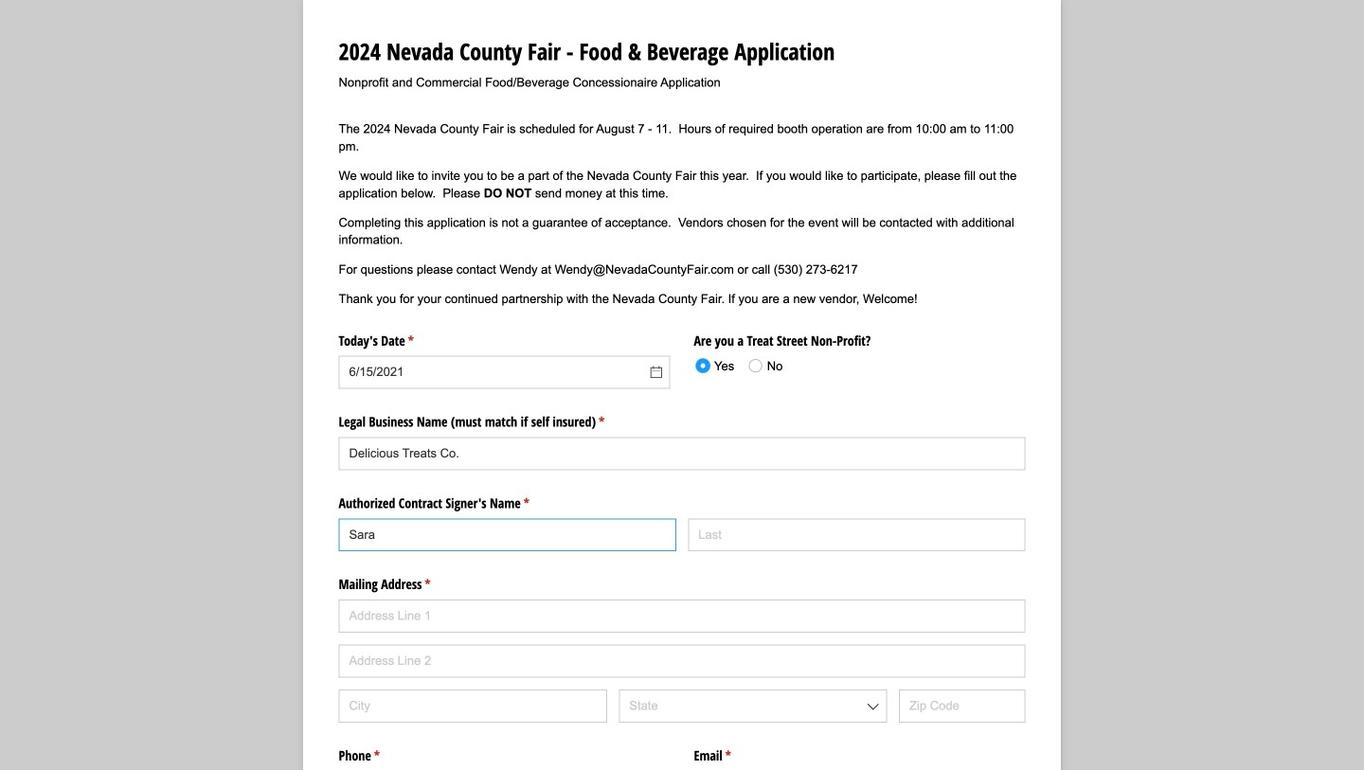 Task type: vqa. For each thing, say whether or not it's contained in the screenshot.
checkbox-group element
no



Task type: describe. For each thing, give the bounding box(es) containing it.
Address Line 1 text field
[[339, 600, 1026, 633]]

First text field
[[339, 518, 676, 552]]

Zip Code text field
[[899, 690, 1026, 723]]

Address Line 2 text field
[[339, 645, 1026, 678]]



Task type: locate. For each thing, give the bounding box(es) containing it.
Last text field
[[688, 518, 1026, 552]]

None text field
[[339, 356, 670, 389], [339, 437, 1026, 470], [339, 356, 670, 389], [339, 437, 1026, 470]]

None radio
[[690, 351, 747, 380], [742, 351, 783, 380], [690, 351, 747, 380], [742, 351, 783, 380]]

State text field
[[619, 690, 887, 723]]

City text field
[[339, 690, 607, 723]]



